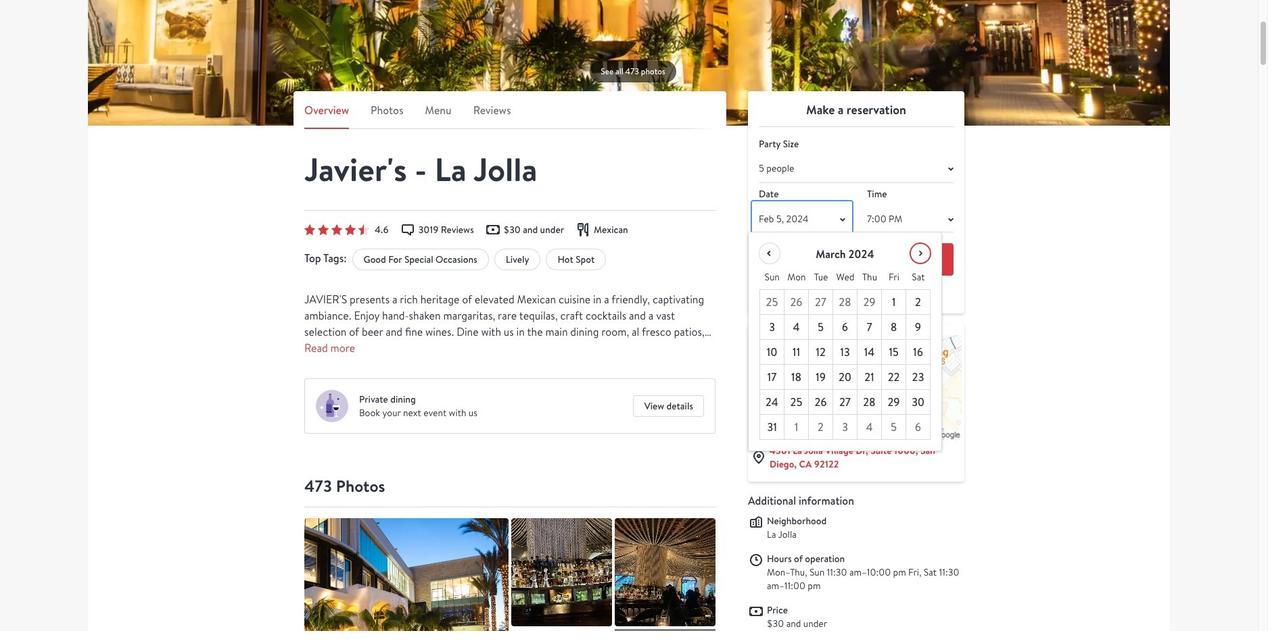 Task type: describe. For each thing, give the bounding box(es) containing it.
sunday element
[[760, 266, 785, 290]]

google map for javier's - la jolla image
[[751, 336, 962, 441]]



Task type: vqa. For each thing, say whether or not it's contained in the screenshot.
Monday ELEMENT
yes



Task type: locate. For each thing, give the bounding box(es) containing it.
saturday element
[[907, 266, 931, 290]]

tab list
[[304, 102, 716, 129]]

thursday element
[[858, 266, 882, 290]]

friday element
[[882, 266, 907, 290]]

javier's - la jolla, san diego, ca image
[[88, 0, 1170, 126], [304, 519, 509, 632], [511, 519, 612, 627], [615, 519, 716, 627]]

grid
[[760, 266, 931, 441]]

monday element
[[785, 266, 809, 290]]

private dining image
[[316, 391, 348, 423]]

4.6 stars image
[[304, 225, 369, 235]]

tuesday element
[[809, 266, 833, 290]]

wednesday element
[[833, 266, 858, 290]]

open image gallery image
[[615, 630, 716, 632]]



